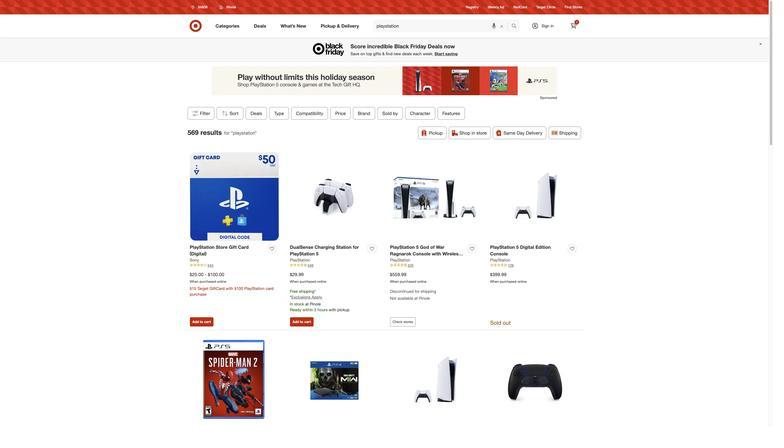 Task type: vqa. For each thing, say whether or not it's contained in the screenshot.
Spotlight at the right top
no



Task type: describe. For each thing, give the bounding box(es) containing it.
giftcard
[[210, 286, 225, 291]]

start
[[435, 51, 444, 56]]

1 horizontal spatial *
[[315, 289, 316, 294]]

price button
[[331, 107, 351, 120]]

& inside score incredible black friday deals now save on top gifts & find new deals each week. start saving
[[382, 51, 385, 56]]

station
[[336, 245, 352, 250]]

playstation store gift card (digital) image
[[190, 152, 279, 241]]

$29.99 when purchased online
[[290, 272, 327, 284]]

incredible
[[368, 43, 393, 50]]

categories
[[216, 23, 240, 29]]

sony
[[190, 258, 199, 263]]

not
[[390, 296, 397, 301]]

new
[[297, 23, 307, 29]]

same day delivery button
[[493, 127, 547, 139]]

exclusions
[[292, 295, 311, 300]]

online inside "$25.00 - $100.00 when purchased online $15 target giftcard with $100 playstation card purchase"
[[217, 280, 226, 284]]

pickup for pickup & delivery
[[321, 23, 336, 29]]

find
[[386, 51, 393, 56]]

gift
[[229, 245, 237, 250]]

when for $559.99
[[390, 280, 399, 284]]

score incredible black friday deals now save on top gifts & find new deals each week. start saving
[[351, 43, 458, 56]]

shop in store button
[[449, 127, 491, 139]]

cart for purchased
[[304, 320, 311, 324]]

525 link
[[390, 263, 479, 268]]

character button
[[405, 107, 436, 120]]

569 results for "playstation"
[[188, 128, 257, 136]]

registry link
[[466, 5, 479, 10]]

delivery for same day delivery
[[526, 130, 543, 136]]

new
[[394, 51, 401, 56]]

to for when
[[300, 320, 304, 324]]

shipping inside free shipping * * exclusions apply. in stock at  pinole ready within 2 hours with pickup
[[299, 289, 315, 294]]

console inside playstation 5 god of war ragnarok console with wireless controller
[[413, 251, 431, 257]]

7 link
[[568, 20, 580, 32]]

stock
[[295, 302, 304, 307]]

add to cart button for when
[[290, 318, 314, 327]]

controller
[[390, 258, 412, 263]]

what's new link
[[276, 20, 314, 32]]

purchase
[[190, 292, 207, 297]]

online for $399.99
[[518, 280, 527, 284]]

dualsense
[[290, 245, 314, 250]]

target inside "$25.00 - $100.00 when purchased online $15 target giftcard with $100 playstation card purchase"
[[197, 286, 209, 291]]

playstation link for dualsense charging station for playstation 5
[[290, 257, 310, 263]]

black
[[395, 43, 409, 50]]

playstation inside "$25.00 - $100.00 when purchased online $15 target giftcard with $100 playstation card purchase"
[[244, 286, 265, 291]]

purchased for $559.99
[[400, 280, 417, 284]]

5 for digital
[[517, 245, 519, 250]]

$29.99
[[290, 272, 304, 278]]

deals link
[[249, 20, 274, 32]]

each
[[413, 51, 422, 56]]

playstation store gift card (digital)
[[190, 245, 249, 257]]

week.
[[423, 51, 434, 56]]

god
[[420, 245, 429, 250]]

sold by
[[383, 111, 398, 116]]

apply.
[[312, 295, 323, 300]]

0 horizontal spatial *
[[290, 295, 292, 300]]

deals inside score incredible black friday deals now save on top gifts & find new deals each week. start saving
[[428, 43, 443, 50]]

with inside playstation 5 god of war ragnarok console with wireless controller
[[432, 251, 442, 257]]

sold for sold out
[[491, 320, 502, 326]]

purchased for $29.99
[[300, 280, 316, 284]]

save
[[351, 51, 360, 56]]

pinole inside dropdown button
[[227, 5, 236, 9]]

$100.00
[[208, 272, 224, 278]]

for inside 569 results for "playstation"
[[224, 130, 230, 136]]

deals for deals link
[[254, 23, 266, 29]]

2
[[314, 308, 317, 313]]

129
[[508, 263, 514, 268]]

free shipping * * exclusions apply. in stock at  pinole ready within 2 hours with pickup
[[290, 289, 350, 313]]

sold for sold by
[[383, 111, 392, 116]]

saving
[[446, 51, 458, 56]]

sponsored
[[540, 96, 557, 100]]

dualsense charging station for playstation 5
[[290, 245, 359, 257]]

dualsense charging station for playstation 5 link
[[290, 244, 366, 257]]

type button
[[270, 107, 289, 120]]

now
[[444, 43, 455, 50]]

ragnarok
[[390, 251, 412, 257]]

shop in store
[[460, 130, 487, 136]]

(digital)
[[190, 251, 207, 257]]

ready
[[290, 308, 302, 313]]

ad
[[500, 5, 505, 9]]

cart for $100.00
[[204, 320, 211, 324]]

filter
[[200, 111, 210, 116]]

find
[[565, 5, 572, 9]]

94806
[[198, 5, 208, 9]]

in for shop
[[472, 130, 476, 136]]

525
[[408, 263, 414, 268]]

deals for the deals "button"
[[251, 111, 262, 116]]

friday
[[411, 43, 427, 50]]

check
[[393, 320, 403, 324]]

charging
[[315, 245, 335, 250]]

for inside the discontinued for shipping not available at pinole
[[415, 289, 420, 294]]

shop
[[460, 130, 471, 136]]

sold by button
[[378, 107, 403, 120]]

exclusions apply. link
[[292, 295, 323, 300]]

playstation link for playstation 5 digital edition console
[[491, 257, 511, 263]]

in
[[290, 302, 293, 307]]

add to cart button for -
[[190, 318, 214, 327]]

playstation inside playstation 5 god of war ragnarok console with wireless controller
[[390, 245, 415, 250]]

delivery for pickup & delivery
[[342, 23, 359, 29]]

within
[[303, 308, 313, 313]]

pickup
[[338, 308, 350, 313]]

sign in link
[[527, 20, 563, 32]]

edition
[[536, 245, 551, 250]]

pickup for pickup
[[429, 130, 443, 136]]

features
[[443, 111, 461, 116]]

purchased for $399.99
[[500, 280, 517, 284]]

of
[[431, 245, 435, 250]]

results
[[201, 128, 222, 136]]

target circle
[[537, 5, 556, 9]]

543
[[208, 263, 214, 268]]

character
[[410, 111, 431, 116]]



Task type: locate. For each thing, give the bounding box(es) containing it.
online inside $559.99 when purchased online
[[418, 280, 427, 284]]

0 vertical spatial for
[[224, 130, 230, 136]]

add to cart button down purchase
[[190, 318, 214, 327]]

0 horizontal spatial 5
[[316, 251, 319, 257]]

brand
[[358, 111, 371, 116]]

pinole inside free shipping * * exclusions apply. in stock at  pinole ready within 2 hours with pickup
[[310, 302, 321, 307]]

playstation inside playstation 5 digital edition console
[[491, 245, 515, 250]]

2 online from the left
[[317, 280, 327, 284]]

deals left the what's
[[254, 23, 266, 29]]

console down god
[[413, 251, 431, 257]]

1 online from the left
[[217, 280, 226, 284]]

card
[[238, 245, 249, 250]]

target up purchase
[[197, 286, 209, 291]]

online up giftcard
[[217, 280, 226, 284]]

with right hours
[[329, 308, 337, 313]]

94806 button
[[188, 2, 214, 12]]

when down $559.99
[[390, 280, 399, 284]]

when inside "$25.00 - $100.00 when purchased online $15 target giftcard with $100 playstation card purchase"
[[190, 280, 199, 284]]

pickup inside button
[[429, 130, 443, 136]]

online down the 129 link
[[518, 280, 527, 284]]

0 vertical spatial in
[[551, 23, 554, 28]]

delivery right day
[[526, 130, 543, 136]]

when down $399.99
[[491, 280, 499, 284]]

4 online from the left
[[518, 280, 527, 284]]

weekly
[[488, 5, 499, 9]]

what's
[[281, 23, 296, 29]]

at
[[415, 296, 418, 301], [305, 302, 309, 307]]

1 horizontal spatial cart
[[304, 320, 311, 324]]

$15
[[190, 286, 196, 291]]

add down "ready"
[[293, 320, 299, 324]]

for right results
[[224, 130, 230, 136]]

store
[[216, 245, 228, 250]]

1 vertical spatial in
[[472, 130, 476, 136]]

deals right sort
[[251, 111, 262, 116]]

when up $15
[[190, 280, 199, 284]]

0 horizontal spatial for
[[224, 130, 230, 136]]

0 horizontal spatial with
[[226, 286, 233, 291]]

search
[[509, 23, 523, 29]]

deals inside "button"
[[251, 111, 262, 116]]

purchased
[[200, 280, 216, 284], [300, 280, 316, 284], [400, 280, 417, 284], [500, 280, 517, 284]]

playstation link up 249
[[290, 257, 310, 263]]

* up apply.
[[315, 289, 316, 294]]

$559.99
[[390, 272, 407, 278]]

shipping down $559.99 when purchased online
[[421, 289, 437, 294]]

with inside free shipping * * exclusions apply. in stock at  pinole ready within 2 hours with pickup
[[329, 308, 337, 313]]

1 vertical spatial deals
[[428, 43, 443, 50]]

0 horizontal spatial sold
[[383, 111, 392, 116]]

compatibility
[[296, 111, 323, 116]]

for inside dualsense charging station for playstation 5
[[353, 245, 359, 250]]

2 horizontal spatial with
[[432, 251, 442, 257]]

playstation 5 digital edition console link
[[491, 244, 566, 257]]

check stores button
[[390, 318, 416, 327]]

pickup right new
[[321, 23, 336, 29]]

sold left by
[[383, 111, 392, 116]]

stores
[[404, 320, 413, 324]]

4 when from the left
[[491, 280, 499, 284]]

to down purchase
[[200, 320, 203, 324]]

sold inside sold by button
[[383, 111, 392, 116]]

playstation 5 god of war ragnarok console with wireless controller link
[[390, 244, 466, 263]]

1 vertical spatial with
[[226, 286, 233, 291]]

with inside "$25.00 - $100.00 when purchased online $15 target giftcard with $100 playstation card purchase"
[[226, 286, 233, 291]]

1 horizontal spatial playstation link
[[390, 257, 411, 263]]

for right discontinued
[[415, 289, 420, 294]]

1 horizontal spatial in
[[551, 23, 554, 28]]

249 link
[[290, 263, 379, 268]]

with down war
[[432, 251, 442, 257]]

add to cart down within
[[293, 320, 311, 324]]

playstation 4 console - call of duty modern warfare ii bundle image
[[290, 336, 379, 425], [290, 336, 379, 425]]

when inside "$399.99 when purchased online"
[[491, 280, 499, 284]]

playstation 5 console image
[[390, 336, 479, 425], [390, 336, 479, 425]]

1 add to cart button from the left
[[190, 318, 214, 327]]

registry
[[466, 5, 479, 9]]

2 add to cart button from the left
[[290, 318, 314, 327]]

0 vertical spatial &
[[337, 23, 340, 29]]

* down free at the left of page
[[290, 295, 292, 300]]

filter button
[[188, 107, 215, 120]]

2 to from the left
[[300, 320, 304, 324]]

playstation inside playstation store gift card (digital)
[[190, 245, 215, 250]]

0 vertical spatial with
[[432, 251, 442, 257]]

sold out element
[[491, 319, 511, 327]]

1 horizontal spatial add
[[293, 320, 299, 324]]

when inside $29.99 when purchased online
[[290, 280, 299, 284]]

5 down charging
[[316, 251, 319, 257]]

playstation 5 digital edition console
[[491, 245, 551, 257]]

1 vertical spatial pinole
[[419, 296, 430, 301]]

pickup down features button on the right of page
[[429, 130, 443, 136]]

1 vertical spatial sold
[[491, 320, 502, 326]]

sign in
[[542, 23, 554, 28]]

0 vertical spatial at
[[415, 296, 418, 301]]

discontinued for shipping not available at pinole
[[390, 289, 437, 301]]

shipping inside the discontinued for shipping not available at pinole
[[421, 289, 437, 294]]

console up 129
[[491, 251, 509, 257]]

5 inside dualsense charging station for playstation 5
[[316, 251, 319, 257]]

pickup button
[[418, 127, 447, 139]]

playstation link for playstation 5 god of war ragnarok console with wireless controller
[[390, 257, 411, 263]]

card
[[266, 286, 274, 291]]

brand button
[[353, 107, 375, 120]]

2 horizontal spatial playstation link
[[491, 257, 511, 263]]

sold inside sold out "element"
[[491, 320, 502, 326]]

redcard
[[514, 5, 528, 9]]

playstation link up 129
[[491, 257, 511, 263]]

sort button
[[217, 107, 244, 120]]

249
[[308, 263, 314, 268]]

3 when from the left
[[390, 280, 399, 284]]

0 horizontal spatial add to cart button
[[190, 318, 214, 327]]

129 link
[[491, 263, 579, 268]]

0 vertical spatial sold
[[383, 111, 392, 116]]

in inside button
[[472, 130, 476, 136]]

0 horizontal spatial target
[[197, 286, 209, 291]]

2 purchased from the left
[[300, 280, 316, 284]]

0 horizontal spatial to
[[200, 320, 203, 324]]

0 vertical spatial delivery
[[342, 23, 359, 29]]

delivery inside button
[[526, 130, 543, 136]]

add to cart for when
[[293, 320, 311, 324]]

0 horizontal spatial cart
[[204, 320, 211, 324]]

out
[[503, 320, 511, 326]]

pickup & delivery link
[[316, 20, 367, 32]]

5 inside playstation 5 digital edition console
[[517, 245, 519, 250]]

0 horizontal spatial add
[[192, 320, 199, 324]]

pinole right available
[[419, 296, 430, 301]]

0 vertical spatial deals
[[254, 23, 266, 29]]

console inside playstation 5 digital edition console
[[491, 251, 509, 257]]

1 playstation link from the left
[[290, 257, 310, 263]]

purchased down -
[[200, 280, 216, 284]]

playstation inside dualsense charging station for playstation 5
[[290, 251, 315, 257]]

2 add from the left
[[293, 320, 299, 324]]

when for $29.99
[[290, 280, 299, 284]]

purchased inside $29.99 when purchased online
[[300, 280, 316, 284]]

pinole up 2 on the bottom left of page
[[310, 302, 321, 307]]

by
[[393, 111, 398, 116]]

target
[[537, 5, 546, 9], [197, 286, 209, 291]]

1 vertical spatial for
[[353, 245, 359, 250]]

-
[[205, 272, 207, 278]]

add for when
[[293, 320, 299, 324]]

0 vertical spatial *
[[315, 289, 316, 294]]

day
[[517, 130, 525, 136]]

online inside $29.99 when purchased online
[[317, 280, 327, 284]]

purchased inside $559.99 when purchased online
[[400, 280, 417, 284]]

2 vertical spatial pinole
[[310, 302, 321, 307]]

find stores
[[565, 5, 583, 9]]

online for $29.99
[[317, 280, 327, 284]]

console
[[413, 251, 431, 257], [491, 251, 509, 257]]

when down $29.99
[[290, 280, 299, 284]]

1 horizontal spatial &
[[382, 51, 385, 56]]

at inside the discontinued for shipping not available at pinole
[[415, 296, 418, 301]]

online
[[217, 280, 226, 284], [317, 280, 327, 284], [418, 280, 427, 284], [518, 280, 527, 284]]

$559.99 when purchased online
[[390, 272, 427, 284]]

1 horizontal spatial for
[[353, 245, 359, 250]]

7
[[577, 20, 578, 24]]

1 cart from the left
[[204, 320, 211, 324]]

at right available
[[415, 296, 418, 301]]

check stores
[[393, 320, 413, 324]]

1 console from the left
[[413, 251, 431, 257]]

1 horizontal spatial sold
[[491, 320, 502, 326]]

playstation link
[[290, 257, 310, 263], [390, 257, 411, 263], [491, 257, 511, 263]]

0 horizontal spatial add to cart
[[192, 320, 211, 324]]

2 horizontal spatial for
[[415, 289, 420, 294]]

playstation 5 god of war ragnarok console with wireless controller image
[[390, 152, 479, 241], [390, 152, 479, 241]]

0 horizontal spatial &
[[337, 23, 340, 29]]

1 vertical spatial &
[[382, 51, 385, 56]]

shipping up exclusions apply. link
[[299, 289, 315, 294]]

same
[[504, 130, 516, 136]]

0 horizontal spatial pickup
[[321, 23, 336, 29]]

cart
[[204, 320, 211, 324], [304, 320, 311, 324]]

weekly ad
[[488, 5, 505, 9]]

1 shipping from the left
[[299, 289, 315, 294]]

store
[[477, 130, 487, 136]]

0 vertical spatial pickup
[[321, 23, 336, 29]]

2 add to cart from the left
[[293, 320, 311, 324]]

when inside $559.99 when purchased online
[[390, 280, 399, 284]]

hours
[[318, 308, 328, 313]]

purchased up discontinued
[[400, 280, 417, 284]]

0 horizontal spatial shipping
[[299, 289, 315, 294]]

0 horizontal spatial playstation link
[[290, 257, 310, 263]]

1 vertical spatial pickup
[[429, 130, 443, 136]]

3 online from the left
[[418, 280, 427, 284]]

1 to from the left
[[200, 320, 203, 324]]

569
[[188, 128, 199, 136]]

circle
[[547, 5, 556, 9]]

pickup
[[321, 23, 336, 29], [429, 130, 443, 136]]

$399.99
[[491, 272, 507, 278]]

delivery up score
[[342, 23, 359, 29]]

$25.00
[[190, 272, 204, 278]]

1 add to cart from the left
[[192, 320, 211, 324]]

pinole inside the discontinued for shipping not available at pinole
[[419, 296, 430, 301]]

1 when from the left
[[190, 280, 199, 284]]

same day delivery
[[504, 130, 543, 136]]

redcard link
[[514, 5, 528, 10]]

1 vertical spatial *
[[290, 295, 292, 300]]

1 horizontal spatial add to cart button
[[290, 318, 314, 327]]

1 horizontal spatial 5
[[416, 245, 419, 250]]

1 horizontal spatial at
[[415, 296, 418, 301]]

purchased down $29.99
[[300, 280, 316, 284]]

0 vertical spatial pinole
[[227, 5, 236, 9]]

1 horizontal spatial console
[[491, 251, 509, 257]]

pickup & delivery
[[321, 23, 359, 29]]

1 purchased from the left
[[200, 280, 216, 284]]

2 horizontal spatial 5
[[517, 245, 519, 250]]

in left store
[[472, 130, 476, 136]]

free
[[290, 289, 298, 294]]

purchased inside "$399.99 when purchased online"
[[500, 280, 517, 284]]

2 vertical spatial deals
[[251, 111, 262, 116]]

sold left out
[[491, 320, 502, 326]]

add down purchase
[[192, 320, 199, 324]]

1 horizontal spatial pickup
[[429, 130, 443, 136]]

at up within
[[305, 302, 309, 307]]

add for -
[[192, 320, 199, 324]]

1 vertical spatial at
[[305, 302, 309, 307]]

1 horizontal spatial with
[[329, 308, 337, 313]]

543 link
[[190, 263, 279, 268]]

5 left god
[[416, 245, 419, 250]]

target circle link
[[537, 5, 556, 10]]

online up the discontinued for shipping not available at pinole
[[418, 280, 427, 284]]

digital
[[520, 245, 535, 250]]

search button
[[509, 20, 523, 33]]

3 purchased from the left
[[400, 280, 417, 284]]

to
[[200, 320, 203, 324], [300, 320, 304, 324]]

purchased inside "$25.00 - $100.00 when purchased online $15 target giftcard with $100 playstation card purchase"
[[200, 280, 216, 284]]

1 horizontal spatial add to cart
[[293, 320, 311, 324]]

to for -
[[200, 320, 203, 324]]

2 console from the left
[[491, 251, 509, 257]]

playstation link down ragnarok
[[390, 257, 411, 263]]

deals up start
[[428, 43, 443, 50]]

with
[[432, 251, 442, 257], [226, 286, 233, 291], [329, 308, 337, 313]]

2 horizontal spatial pinole
[[419, 296, 430, 301]]

1 vertical spatial target
[[197, 286, 209, 291]]

dualsense wireless controller for playstation 5 image
[[491, 336, 579, 425], [491, 336, 579, 425]]

2 when from the left
[[290, 280, 299, 284]]

2 vertical spatial with
[[329, 308, 337, 313]]

stores
[[573, 5, 583, 9]]

1 horizontal spatial target
[[537, 5, 546, 9]]

pinole up categories link
[[227, 5, 236, 9]]

2 vertical spatial for
[[415, 289, 420, 294]]

target left circle
[[537, 5, 546, 9]]

in inside "link"
[[551, 23, 554, 28]]

for
[[224, 130, 230, 136], [353, 245, 359, 250], [415, 289, 420, 294]]

playstation 5 digital edition console image
[[491, 152, 579, 241], [491, 152, 579, 241]]

5 left digital
[[517, 245, 519, 250]]

to down "ready"
[[300, 320, 304, 324]]

0 horizontal spatial delivery
[[342, 23, 359, 29]]

1 horizontal spatial shipping
[[421, 289, 437, 294]]

for right station
[[353, 245, 359, 250]]

5 for god
[[416, 245, 419, 250]]

1 horizontal spatial delivery
[[526, 130, 543, 136]]

type
[[274, 111, 284, 116]]

online inside "$399.99 when purchased online"
[[518, 280, 527, 284]]

purchased down $399.99
[[500, 280, 517, 284]]

What can we help you find? suggestions appear below search field
[[373, 20, 513, 32]]

sold
[[383, 111, 392, 116], [491, 320, 502, 326]]

advertisement region
[[212, 67, 557, 95]]

1 vertical spatial delivery
[[526, 130, 543, 136]]

0 horizontal spatial pinole
[[227, 5, 236, 9]]

in for sign
[[551, 23, 554, 28]]

0 horizontal spatial console
[[413, 251, 431, 257]]

online for $559.99
[[418, 280, 427, 284]]

with left $100
[[226, 286, 233, 291]]

4 purchased from the left
[[500, 280, 517, 284]]

5 inside playstation 5 god of war ragnarok console with wireless controller
[[416, 245, 419, 250]]

add to cart down purchase
[[192, 320, 211, 324]]

1 add from the left
[[192, 320, 199, 324]]

in right sign
[[551, 23, 554, 28]]

2 shipping from the left
[[421, 289, 437, 294]]

dualsense charging station for playstation 5 image
[[290, 152, 379, 241], [290, 152, 379, 241]]

at inside free shipping * * exclusions apply. in stock at  pinole ready within 2 hours with pickup
[[305, 302, 309, 307]]

shipping
[[560, 130, 578, 136]]

online up apply.
[[317, 280, 327, 284]]

1 horizontal spatial pinole
[[310, 302, 321, 307]]

1 horizontal spatial to
[[300, 320, 304, 324]]

add to cart for -
[[192, 320, 211, 324]]

3 playstation link from the left
[[491, 257, 511, 263]]

sign
[[542, 23, 550, 28]]

0 vertical spatial target
[[537, 5, 546, 9]]

0 horizontal spatial in
[[472, 130, 476, 136]]

in
[[551, 23, 554, 28], [472, 130, 476, 136]]

marvel's spider-man 2 standard edition - playstation 5 image
[[190, 336, 279, 425], [190, 336, 279, 425]]

when for $399.99
[[491, 280, 499, 284]]

what's new
[[281, 23, 307, 29]]

add to cart button down within
[[290, 318, 314, 327]]

add to cart
[[192, 320, 211, 324], [293, 320, 311, 324]]

0 horizontal spatial at
[[305, 302, 309, 307]]

2 playstation link from the left
[[390, 257, 411, 263]]

2 cart from the left
[[304, 320, 311, 324]]



